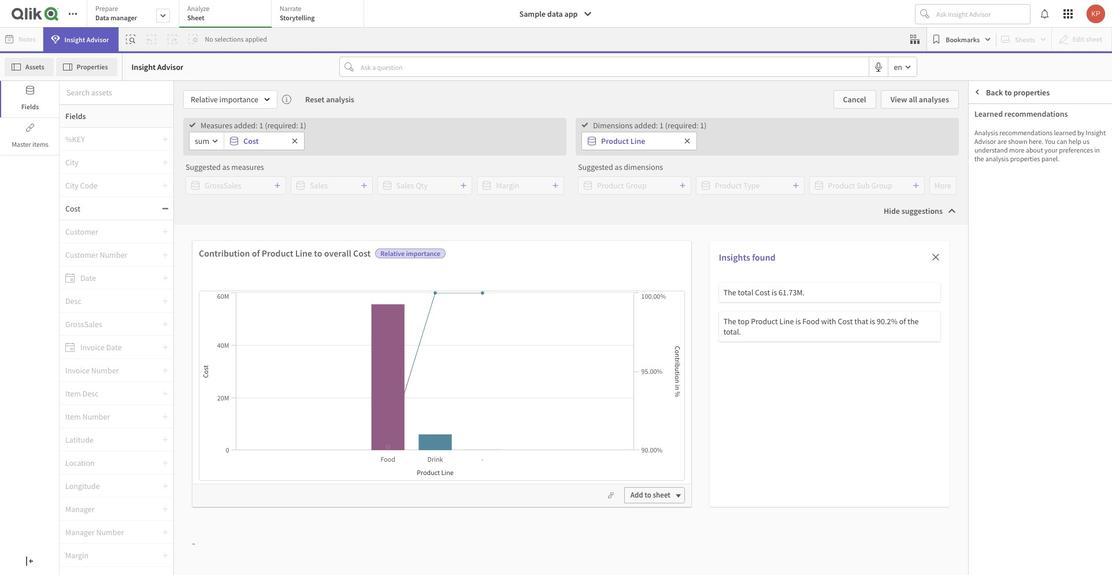 Task type: describe. For each thing, give the bounding box(es) containing it.
applied
[[245, 35, 267, 43]]

Ask a question text field
[[358, 57, 869, 76]]

new inside to start creating visualizations and build your new sheet.
[[696, 390, 710, 401]]

be
[[562, 390, 570, 401]]

learned recommendations inside button
[[993, 142, 1086, 152]]

you inside the "explore your data directly or let qlik generate insights for you with"
[[428, 373, 440, 383]]

1 vertical spatial importance
[[406, 249, 440, 258]]

insight inside dropdown button
[[65, 35, 85, 44]]

suggested for suggested as dimensions
[[578, 162, 613, 172]]

master
[[12, 140, 31, 149]]

0 vertical spatial cost button
[[224, 132, 286, 149]]

you inside . save any insights you discover to this sheet.
[[377, 406, 390, 416]]

contribution
[[199, 247, 250, 259]]

dimensions added: 1 (required: 1)
[[593, 120, 707, 130]]

panel.
[[1042, 154, 1060, 163]]

properties
[[77, 62, 108, 71]]

0 vertical spatial new
[[692, 334, 709, 346]]

application containing contribution of product line to overall cost
[[0, 0, 1112, 575]]

data for explore the data
[[422, 334, 439, 346]]

90.2%
[[877, 316, 898, 327]]

2 horizontal spatial insight advisor
[[373, 389, 421, 399]]

tab list inside application
[[87, 0, 368, 29]]

back to properties
[[986, 87, 1050, 97]]

added: for measures
[[234, 120, 258, 130]]

1 horizontal spatial insight advisor
[[132, 62, 183, 72]]

as for dimensions
[[615, 162, 622, 172]]

generate
[[357, 373, 387, 383]]

app
[[565, 9, 578, 19]]

0 vertical spatial learned
[[975, 109, 1003, 119]]

Ask Insight Advisor text field
[[934, 5, 1030, 23]]

selections
[[215, 35, 244, 43]]

en button
[[889, 57, 917, 76]]

general
[[975, 87, 1002, 98]]

analyze sheet
[[187, 4, 210, 22]]

your inside to start creating visualizations and build your new sheet.
[[679, 390, 694, 401]]

general properties
[[975, 87, 1040, 98]]

discover
[[391, 406, 420, 416]]

any
[[450, 389, 462, 399]]

data inside button
[[547, 9, 563, 19]]

2 deselect field image from the left
[[684, 137, 691, 144]]

. for save
[[429, 389, 431, 399]]

build
[[742, 375, 760, 385]]

items
[[32, 140, 48, 149]]

to right back
[[1005, 87, 1012, 97]]

analysis
[[975, 128, 998, 137]]

0 horizontal spatial of
[[252, 247, 260, 259]]

back
[[986, 87, 1003, 97]]

1) for measures added: 1 (required: 1)
[[300, 120, 306, 130]]

narrate storytelling
[[280, 4, 315, 22]]

sum
[[195, 136, 209, 146]]

a
[[544, 334, 549, 346]]

en
[[894, 62, 902, 72]]

cost inside the top product line is food with cost that is 90.2% of the total.
[[838, 316, 853, 327]]

sheet
[[187, 13, 204, 22]]

0 horizontal spatial is
[[772, 287, 777, 298]]

properties up hidden recommendations
[[1014, 87, 1050, 97]]

measures added: 1 (required: 1)
[[201, 120, 306, 130]]

suggestions
[[902, 206, 943, 216]]

that
[[855, 316, 868, 327]]

view disabled image
[[975, 114, 984, 123]]

kendall parks image
[[1087, 5, 1105, 23]]

. save any insights you discover to this sheet.
[[349, 389, 465, 416]]

0 vertical spatial learned recommendations
[[975, 109, 1068, 119]]

insights for . any found insights can be saved to this sheet.
[[520, 390, 546, 401]]

small image
[[975, 143, 985, 152]]

0 vertical spatial sheet
[[705, 358, 723, 368]]

properties inside analysis recommendations learned by insight advisor are shown here. you can help us understand more about your preferences in the analysis properties panel.
[[1010, 154, 1040, 163]]

manager
[[111, 13, 137, 22]]

to inside the . any found insights can be saved to this sheet.
[[593, 390, 600, 401]]

properties right back
[[1003, 87, 1040, 98]]

about
[[1026, 146, 1043, 154]]

hide suggestions button
[[875, 202, 964, 220]]

help
[[1069, 137, 1082, 146]]

Search assets text field
[[60, 82, 173, 103]]

prepare
[[95, 4, 118, 13]]

hidden recommendations button
[[969, 105, 1112, 133]]

insight advisor button
[[43, 27, 119, 51]]

cancel button
[[833, 90, 876, 109]]

explore for explore the data
[[375, 334, 405, 346]]

measures
[[201, 120, 232, 130]]

contribution of product line to overall cost
[[199, 247, 371, 259]]

1 horizontal spatial relative
[[381, 249, 405, 258]]

save
[[432, 389, 448, 399]]

product line
[[601, 136, 645, 146]]

selections tool image
[[911, 35, 920, 44]]

analysis recommendations learned by insight advisor are shown here. you can help us understand more about your preferences in the analysis properties panel.
[[975, 128, 1106, 163]]

analyses
[[919, 94, 949, 105]]

this inside . save any insights you discover to this sheet.
[[430, 406, 443, 416]]

sample data app button
[[513, 5, 600, 23]]

can inside the . any found insights can be saved to this sheet.
[[548, 390, 560, 401]]

the inside the top product line is food with cost that is 90.2% of the total.
[[908, 316, 919, 327]]

analysis inside button
[[326, 94, 354, 105]]

bookmarks button
[[930, 30, 994, 49]]

sum button
[[190, 132, 224, 149]]

0 horizontal spatial fields
[[21, 102, 39, 111]]

top
[[738, 316, 750, 327]]

the total cost is 61.73m.
[[724, 287, 805, 298]]

all
[[909, 94, 918, 105]]

us
[[1083, 137, 1090, 146]]

analyze
[[187, 4, 210, 13]]

reset analysis button
[[296, 90, 364, 109]]

to inside to start creating visualizations and build your new sheet.
[[732, 358, 739, 368]]

any
[[596, 373, 608, 384]]

narrate
[[280, 4, 302, 13]]

. for any
[[592, 373, 594, 384]]

recommendations up learned
[[1019, 113, 1082, 124]]

qlik
[[454, 357, 467, 368]]

advisor inside the insight advisor dropdown button
[[87, 35, 109, 44]]

view all analyses
[[891, 94, 949, 105]]

learned recommendations button
[[969, 133, 1112, 161]]

start
[[740, 358, 756, 368]]

visualizations
[[680, 375, 726, 385]]

more
[[1009, 146, 1025, 154]]

product line button
[[582, 132, 678, 149]]

add
[[631, 490, 643, 500]]

food
[[803, 316, 820, 327]]

1 horizontal spatial relative importance
[[381, 249, 440, 258]]

are
[[998, 137, 1007, 146]]

to inside . save any insights you discover to this sheet.
[[421, 406, 428, 416]]

hidden
[[992, 113, 1017, 124]]

relative importance button
[[183, 90, 278, 109]]

0 horizontal spatial the
[[406, 334, 420, 346]]

no selections applied
[[205, 35, 267, 43]]

recommendations down help image at the top right of page
[[1005, 109, 1068, 119]]



Task type: locate. For each thing, give the bounding box(es) containing it.
1 1) from the left
[[300, 120, 306, 130]]

product for the top product line is food with cost that is 90.2% of the total.
[[751, 316, 778, 327]]

to left overall
[[314, 247, 322, 259]]

can right you at the top right of the page
[[1057, 137, 1067, 146]]

explore up the "explore your data directly or let qlik generate insights for you with"
[[375, 334, 405, 346]]

the
[[724, 287, 736, 298], [724, 316, 736, 327]]

1 suggested from the left
[[186, 162, 221, 172]]

0 vertical spatial explore
[[375, 334, 405, 346]]

the left the total on the right of page
[[724, 287, 736, 298]]

1 horizontal spatial fields
[[65, 111, 86, 121]]

tab list containing prepare
[[87, 0, 368, 29]]

suggested for suggested as measures
[[186, 162, 221, 172]]

fields up master items
[[21, 102, 39, 111]]

0 horizontal spatial 1
[[259, 120, 263, 130]]

create
[[664, 334, 690, 346]]

this inside the . any found insights can be saved to this sheet.
[[602, 390, 614, 401]]

understand
[[975, 146, 1008, 154]]

0 horizontal spatial insight advisor
[[65, 35, 109, 44]]

2 vertical spatial insights
[[349, 406, 376, 416]]

cost menu item
[[60, 197, 173, 220]]

deselect field image down measures added: 1 (required: 1)
[[291, 137, 298, 144]]

insight advisor down smart search image
[[132, 62, 183, 72]]

1 vertical spatial your
[[374, 357, 389, 368]]

product right contribution
[[262, 247, 293, 259]]

insight advisor down data
[[65, 35, 109, 44]]

the down small image
[[975, 154, 984, 163]]

tab list
[[87, 0, 368, 29]]

1 down relative importance dropdown button
[[259, 120, 263, 130]]

properties down shown
[[1010, 154, 1040, 163]]

0 vertical spatial with
[[821, 316, 836, 327]]

question?
[[551, 334, 590, 346]]

0 horizontal spatial suggested
[[186, 162, 221, 172]]

insights left for
[[389, 373, 415, 383]]

saved
[[572, 390, 591, 401]]

you
[[428, 373, 440, 383], [377, 406, 390, 416]]

. left 'any'
[[592, 373, 594, 384]]

1 vertical spatial line
[[295, 247, 312, 259]]

0 vertical spatial data
[[547, 9, 563, 19]]

of right contribution
[[252, 247, 260, 259]]

2 as from the left
[[615, 162, 622, 172]]

data up or
[[422, 334, 439, 346]]

have
[[522, 334, 543, 346]]

creating
[[651, 375, 679, 385]]

0 horizontal spatial relative
[[191, 94, 218, 105]]

1 vertical spatial the
[[908, 316, 919, 327]]

1 horizontal spatial analysis
[[986, 154, 1009, 163]]

suggested down the product line
[[578, 162, 613, 172]]

create new analytics
[[664, 334, 746, 346]]

2 vertical spatial product
[[751, 316, 778, 327]]

. inside the . any found insights can be saved to this sheet.
[[592, 373, 594, 384]]

total.
[[724, 327, 741, 337]]

relative importance inside dropdown button
[[191, 94, 258, 105]]

insights for . save any insights you discover to this sheet.
[[349, 406, 376, 416]]

0 vertical spatial line
[[631, 136, 645, 146]]

data for explore your data directly or let qlik generate insights for you with
[[391, 357, 406, 368]]

1 master items button from the left
[[0, 119, 59, 155]]

1 vertical spatial with
[[442, 373, 457, 383]]

analysis
[[326, 94, 354, 105], [986, 154, 1009, 163]]

relative inside dropdown button
[[191, 94, 218, 105]]

found right insights
[[752, 251, 776, 263]]

insight advisor
[[65, 35, 109, 44], [132, 62, 183, 72], [373, 389, 421, 399]]

insight up "properties" button
[[65, 35, 85, 44]]

view all analyses button
[[881, 90, 959, 109]]

analytics
[[711, 334, 746, 346]]

1
[[259, 120, 263, 130], [660, 120, 664, 130]]

1 vertical spatial relative
[[381, 249, 405, 258]]

2 vertical spatial data
[[391, 357, 406, 368]]

the inside analysis recommendations learned by insight advisor are shown here. you can help us understand more about your preferences in the analysis properties panel.
[[975, 154, 984, 163]]

1 horizontal spatial with
[[821, 316, 836, 327]]

importance
[[219, 94, 258, 105], [406, 249, 440, 258]]

relative importance
[[191, 94, 258, 105], [381, 249, 440, 258]]

can inside analysis recommendations learned by insight advisor are shown here. you can help us understand more about your preferences in the analysis properties panel.
[[1057, 137, 1067, 146]]

1 vertical spatial learned recommendations
[[993, 142, 1086, 152]]

data
[[95, 13, 109, 22]]

1 1 from the left
[[259, 120, 263, 130]]

add to sheet
[[631, 490, 671, 500]]

insight
[[65, 35, 85, 44], [132, 62, 156, 72], [1086, 128, 1106, 137], [373, 389, 395, 399]]

analysis inside analysis recommendations learned by insight advisor are shown here. you can help us understand more about your preferences in the analysis properties panel.
[[986, 154, 1009, 163]]

1 vertical spatial data
[[422, 334, 439, 346]]

found right the any
[[498, 390, 518, 401]]

the
[[975, 154, 984, 163], [908, 316, 919, 327], [406, 334, 420, 346]]

sheet. down the any
[[444, 406, 465, 416]]

with right the food
[[821, 316, 836, 327]]

to start creating visualizations and build your new sheet.
[[651, 358, 760, 401]]

0 vertical spatial product
[[601, 136, 629, 146]]

or
[[435, 357, 442, 368]]

added: up product line button
[[634, 120, 658, 130]]

2 horizontal spatial line
[[780, 316, 794, 327]]

insight inside analysis recommendations learned by insight advisor are shown here. you can help us understand more about your preferences in the analysis properties panel.
[[1086, 128, 1106, 137]]

your
[[1045, 146, 1058, 154], [374, 357, 389, 368], [679, 390, 694, 401]]

2 horizontal spatial product
[[751, 316, 778, 327]]

the inside the top product line is food with cost that is 90.2% of the total.
[[724, 316, 736, 327]]

2 vertical spatial the
[[406, 334, 420, 346]]

new right create
[[692, 334, 709, 346]]

importance inside dropdown button
[[219, 94, 258, 105]]

add to sheet button
[[624, 487, 685, 504]]

2 (required: from the left
[[665, 120, 699, 130]]

the for the top product line is food with cost that is 90.2% of the total.
[[724, 316, 736, 327]]

edit sheet
[[690, 358, 723, 368]]

sheet. down be
[[546, 406, 566, 416]]

deselect field image down dimensions added: 1 (required: 1)
[[684, 137, 691, 144]]

line left the food
[[780, 316, 794, 327]]

fields
[[21, 102, 39, 111], [65, 111, 86, 121]]

insights left be
[[520, 390, 546, 401]]

here.
[[1029, 137, 1044, 146]]

1 the from the top
[[724, 287, 736, 298]]

1 horizontal spatial data
[[422, 334, 439, 346]]

insights down the generate
[[349, 406, 376, 416]]

learned
[[975, 109, 1003, 119], [993, 142, 1021, 152]]

1 (required: from the left
[[265, 120, 298, 130]]

(required: for measures added: 1 (required: 1)
[[265, 120, 298, 130]]

overall
[[324, 247, 351, 259]]

to right add at the bottom right of page
[[645, 490, 651, 500]]

0 horizontal spatial explore
[[347, 357, 372, 368]]

with inside the top product line is food with cost that is 90.2% of the total.
[[821, 316, 836, 327]]

found
[[752, 251, 776, 263], [498, 390, 518, 401]]

relative
[[191, 94, 218, 105], [381, 249, 405, 258]]

0 horizontal spatial .
[[429, 389, 431, 399]]

new down the visualizations
[[696, 390, 710, 401]]

2 vertical spatial line
[[780, 316, 794, 327]]

your inside the "explore your data directly or let qlik generate insights for you with"
[[374, 357, 389, 368]]

your inside analysis recommendations learned by insight advisor are shown here. you can help us understand more about your preferences in the analysis properties panel.
[[1045, 146, 1058, 154]]

0 horizontal spatial found
[[498, 390, 518, 401]]

1 vertical spatial new
[[696, 390, 710, 401]]

0 horizontal spatial can
[[548, 390, 560, 401]]

explore your data directly or let qlik generate insights for you with
[[347, 357, 467, 383]]

insights inside the . any found insights can be saved to this sheet.
[[520, 390, 546, 401]]

insight down the generate
[[373, 389, 395, 399]]

61.73m.
[[779, 287, 805, 298]]

no
[[205, 35, 213, 43]]

the for the total cost is 61.73m.
[[724, 287, 736, 298]]

.
[[592, 373, 594, 384], [429, 389, 431, 399]]

to right discover
[[421, 406, 428, 416]]

is left the food
[[796, 316, 801, 327]]

0 horizontal spatial (required:
[[265, 120, 298, 130]]

assets button
[[5, 58, 54, 76]]

1 vertical spatial cost button
[[60, 203, 162, 214]]

0 vertical spatial insight advisor
[[65, 35, 109, 44]]

explore the data
[[375, 334, 439, 346]]

sheet inside button
[[653, 490, 671, 500]]

in
[[1095, 146, 1100, 154]]

0 horizontal spatial sheet.
[[444, 406, 465, 416]]

with down let
[[442, 373, 457, 383]]

1 vertical spatial analysis
[[986, 154, 1009, 163]]

1 horizontal spatial product
[[601, 136, 629, 146]]

1 vertical spatial the
[[724, 316, 736, 327]]

1 horizontal spatial importance
[[406, 249, 440, 258]]

insights
[[389, 373, 415, 383], [520, 390, 546, 401], [349, 406, 376, 416]]

data left app
[[547, 9, 563, 19]]

the top product line is food with cost that is 90.2% of the total.
[[724, 316, 919, 337]]

is right that
[[870, 316, 875, 327]]

line for the top product line is food with cost that is 90.2% of the total.
[[780, 316, 794, 327]]

0 horizontal spatial your
[[374, 357, 389, 368]]

1 vertical spatial insights
[[520, 390, 546, 401]]

of
[[252, 247, 260, 259], [899, 316, 906, 327]]

explore for explore your data directly or let qlik generate insights for you with
[[347, 357, 372, 368]]

insights inside the "explore your data directly or let qlik generate insights for you with"
[[389, 373, 415, 383]]

2 added: from the left
[[634, 120, 658, 130]]

1 for dimensions
[[660, 120, 664, 130]]

hide suggestions
[[884, 206, 943, 216]]

smart search image
[[126, 35, 136, 44]]

0 vertical spatial insights
[[389, 373, 415, 383]]

1 horizontal spatial can
[[1057, 137, 1067, 146]]

this down save
[[430, 406, 443, 416]]

insight right by
[[1086, 128, 1106, 137]]

insights found
[[719, 251, 776, 263]]

recommendations up panel.
[[1023, 142, 1086, 152]]

1 horizontal spatial sheet
[[705, 358, 723, 368]]

0 vertical spatial can
[[1057, 137, 1067, 146]]

explore inside the "explore your data directly or let qlik generate insights for you with"
[[347, 357, 372, 368]]

sheet right add at the bottom right of page
[[653, 490, 671, 500]]

analysis right the reset
[[326, 94, 354, 105]]

sheet right edit
[[705, 358, 723, 368]]

by
[[1078, 128, 1085, 137]]

measures
[[231, 162, 264, 172]]

hidden recommendations
[[992, 113, 1082, 124]]

1 deselect field image from the left
[[291, 137, 298, 144]]

relative right overall
[[381, 249, 405, 258]]

1 horizontal spatial your
[[679, 390, 694, 401]]

1 vertical spatial this
[[430, 406, 443, 416]]

1 horizontal spatial added:
[[634, 120, 658, 130]]

0 vertical spatial the
[[975, 154, 984, 163]]

0 vertical spatial found
[[752, 251, 776, 263]]

insight advisor up discover
[[373, 389, 421, 399]]

can left be
[[548, 390, 560, 401]]

explore up the generate
[[347, 357, 372, 368]]

line inside the top product line is food with cost that is 90.2% of the total.
[[780, 316, 794, 327]]

help image
[[1040, 89, 1056, 96]]

to left start in the right bottom of the page
[[732, 358, 739, 368]]

recommendations inside analysis recommendations learned by insight advisor are shown here. you can help us understand more about your preferences in the analysis properties panel.
[[1000, 128, 1053, 137]]

1 horizontal spatial 1)
[[700, 120, 707, 130]]

1 added: from the left
[[234, 120, 258, 130]]

0 vertical spatial your
[[1045, 146, 1058, 154]]

master items button
[[0, 119, 59, 155], [1, 119, 59, 155]]

product
[[601, 136, 629, 146], [262, 247, 293, 259], [751, 316, 778, 327]]

1 for measures
[[259, 120, 263, 130]]

1 vertical spatial .
[[429, 389, 431, 399]]

product inside button
[[601, 136, 629, 146]]

learned recommendations
[[975, 109, 1068, 119], [993, 142, 1086, 152]]

insights inside . save any insights you discover to this sheet.
[[349, 406, 376, 416]]

sheet. inside . save any insights you discover to this sheet.
[[444, 406, 465, 416]]

to inside button
[[645, 490, 651, 500]]

0 horizontal spatial insights
[[349, 406, 376, 416]]

edit image
[[677, 358, 690, 368]]

you left discover
[[377, 406, 390, 416]]

2 suggested from the left
[[578, 162, 613, 172]]

1 horizontal spatial insights
[[389, 373, 415, 383]]

data left directly
[[391, 357, 406, 368]]

1 horizontal spatial is
[[796, 316, 801, 327]]

insight advisor inside dropdown button
[[65, 35, 109, 44]]

let
[[443, 357, 452, 368]]

the up directly
[[406, 334, 420, 346]]

assets
[[25, 62, 44, 71]]

2 the from the top
[[724, 316, 736, 327]]

1 horizontal spatial as
[[615, 162, 622, 172]]

0 horizontal spatial sheet
[[653, 490, 671, 500]]

master items
[[12, 140, 48, 149]]

to right saved
[[593, 390, 600, 401]]

product right top
[[751, 316, 778, 327]]

. inside . save any insights you discover to this sheet.
[[429, 389, 431, 399]]

0 vertical spatial analysis
[[326, 94, 354, 105]]

recommendations down hidden recommendations
[[1000, 128, 1053, 137]]

2 horizontal spatial data
[[547, 9, 563, 19]]

product for contribution of product line to overall cost
[[262, 247, 293, 259]]

cost inside menu item
[[65, 203, 80, 214]]

as
[[222, 162, 230, 172], [615, 162, 622, 172]]

cost button inside cost menu item
[[60, 203, 162, 214]]

0 horizontal spatial importance
[[219, 94, 258, 105]]

insight down smart search image
[[132, 62, 156, 72]]

sheet. for analytics
[[711, 390, 732, 401]]

reset
[[305, 94, 325, 105]]

properties button
[[56, 58, 117, 76]]

product down dimensions
[[601, 136, 629, 146]]

2 1) from the left
[[700, 120, 707, 130]]

1 horizontal spatial deselect field image
[[684, 137, 691, 144]]

. left save
[[429, 389, 431, 399]]

sample
[[519, 9, 546, 19]]

your up the generate
[[374, 357, 389, 368]]

bookmarks
[[946, 35, 980, 44]]

line inside button
[[631, 136, 645, 146]]

line for contribution of product line to overall cost
[[295, 247, 312, 259]]

relative up measures
[[191, 94, 218, 105]]

this down 'any'
[[602, 390, 614, 401]]

advisor inside analysis recommendations learned by insight advisor are shown here. you can help us understand more about your preferences in the analysis properties panel.
[[975, 137, 996, 146]]

(required: for dimensions added: 1 (required: 1)
[[665, 120, 699, 130]]

1 horizontal spatial (required:
[[665, 120, 699, 130]]

as left dimensions
[[615, 162, 622, 172]]

1 as from the left
[[222, 162, 230, 172]]

0 horizontal spatial deselect field image
[[291, 137, 298, 144]]

you right for
[[428, 373, 440, 383]]

fields down search assets text box
[[65, 111, 86, 121]]

0 horizontal spatial added:
[[234, 120, 258, 130]]

2 master items button from the left
[[1, 119, 59, 155]]

1)
[[300, 120, 306, 130], [700, 120, 707, 130]]

0 horizontal spatial with
[[442, 373, 457, 383]]

your down the visualizations
[[679, 390, 694, 401]]

the left top
[[724, 316, 736, 327]]

(required: up product line button
[[665, 120, 699, 130]]

found inside the . any found insights can be saved to this sheet.
[[498, 390, 518, 401]]

hide
[[884, 206, 900, 216]]

of right 90.2%
[[899, 316, 906, 327]]

your right about
[[1045, 146, 1058, 154]]

sheet. down and
[[711, 390, 732, 401]]

0 vertical spatial of
[[252, 247, 260, 259]]

2 horizontal spatial your
[[1045, 146, 1058, 154]]

1 horizontal spatial you
[[428, 373, 440, 383]]

1) for dimensions added: 1 (required: 1)
[[700, 120, 707, 130]]

0 horizontal spatial product
[[262, 247, 293, 259]]

prepare data manager
[[95, 4, 137, 22]]

of inside the top product line is food with cost that is 90.2% of the total.
[[899, 316, 906, 327]]

line down dimensions added: 1 (required: 1)
[[631, 136, 645, 146]]

added:
[[234, 120, 258, 130], [634, 120, 658, 130]]

you
[[1045, 137, 1056, 146]]

sheet. inside the . any found insights can be saved to this sheet.
[[546, 406, 566, 416]]

learned
[[1054, 128, 1076, 137]]

insights
[[719, 251, 750, 263]]

1 vertical spatial found
[[498, 390, 518, 401]]

added: right measures
[[234, 120, 258, 130]]

the right 90.2%
[[908, 316, 919, 327]]

0 vertical spatial relative importance
[[191, 94, 258, 105]]

0 horizontal spatial cost button
[[60, 203, 162, 214]]

is
[[772, 287, 777, 298], [796, 316, 801, 327], [870, 316, 875, 327]]

learned inside learned recommendations button
[[993, 142, 1021, 152]]

0 horizontal spatial this
[[430, 406, 443, 416]]

application
[[0, 0, 1112, 575]]

data inside the "explore your data directly or let qlik generate insights for you with"
[[391, 357, 406, 368]]

dimensions
[[593, 120, 633, 130]]

2 1 from the left
[[660, 120, 664, 130]]

with inside the "explore your data directly or let qlik generate insights for you with"
[[442, 373, 457, 383]]

as for measures
[[222, 162, 230, 172]]

1 vertical spatial can
[[548, 390, 560, 401]]

1 horizontal spatial 1
[[660, 120, 664, 130]]

sample data app
[[519, 9, 578, 19]]

0 horizontal spatial data
[[391, 357, 406, 368]]

1 vertical spatial sheet
[[653, 490, 671, 500]]

(required:
[[265, 120, 298, 130], [665, 120, 699, 130]]

sheet. for data
[[444, 406, 465, 416]]

(required: down reset analysis button
[[265, 120, 298, 130]]

as left measures
[[222, 162, 230, 172]]

added: for dimensions
[[634, 120, 658, 130]]

suggested down sum on the top left of the page
[[186, 162, 221, 172]]

2 horizontal spatial sheet.
[[711, 390, 732, 401]]

deselect field image
[[291, 137, 298, 144], [684, 137, 691, 144]]

directly
[[407, 357, 433, 368]]

line left overall
[[295, 247, 312, 259]]

1 horizontal spatial explore
[[375, 334, 405, 346]]

use
[[655, 358, 669, 368]]

0 horizontal spatial relative importance
[[191, 94, 258, 105]]

1 up product line button
[[660, 120, 664, 130]]

0 horizontal spatial you
[[377, 406, 390, 416]]

0 horizontal spatial line
[[295, 247, 312, 259]]

1 horizontal spatial cost button
[[224, 132, 286, 149]]

product inside the top product line is food with cost that is 90.2% of the total.
[[751, 316, 778, 327]]

0 horizontal spatial 1)
[[300, 120, 306, 130]]

2 vertical spatial your
[[679, 390, 694, 401]]

is left '61.73m.'
[[772, 287, 777, 298]]

have a question?
[[522, 334, 590, 346]]

1 horizontal spatial line
[[631, 136, 645, 146]]

learned up analysis
[[975, 109, 1003, 119]]

1 horizontal spatial found
[[752, 251, 776, 263]]

this
[[602, 390, 614, 401], [430, 406, 443, 416]]

0 vertical spatial relative
[[191, 94, 218, 105]]

2 horizontal spatial is
[[870, 316, 875, 327]]

analysis down are
[[986, 154, 1009, 163]]

0 vertical spatial you
[[428, 373, 440, 383]]

learned down analysis
[[993, 142, 1021, 152]]

sheet. inside to start creating visualizations and build your new sheet.
[[711, 390, 732, 401]]



Task type: vqa. For each thing, say whether or not it's contained in the screenshot.
insight advisor
yes



